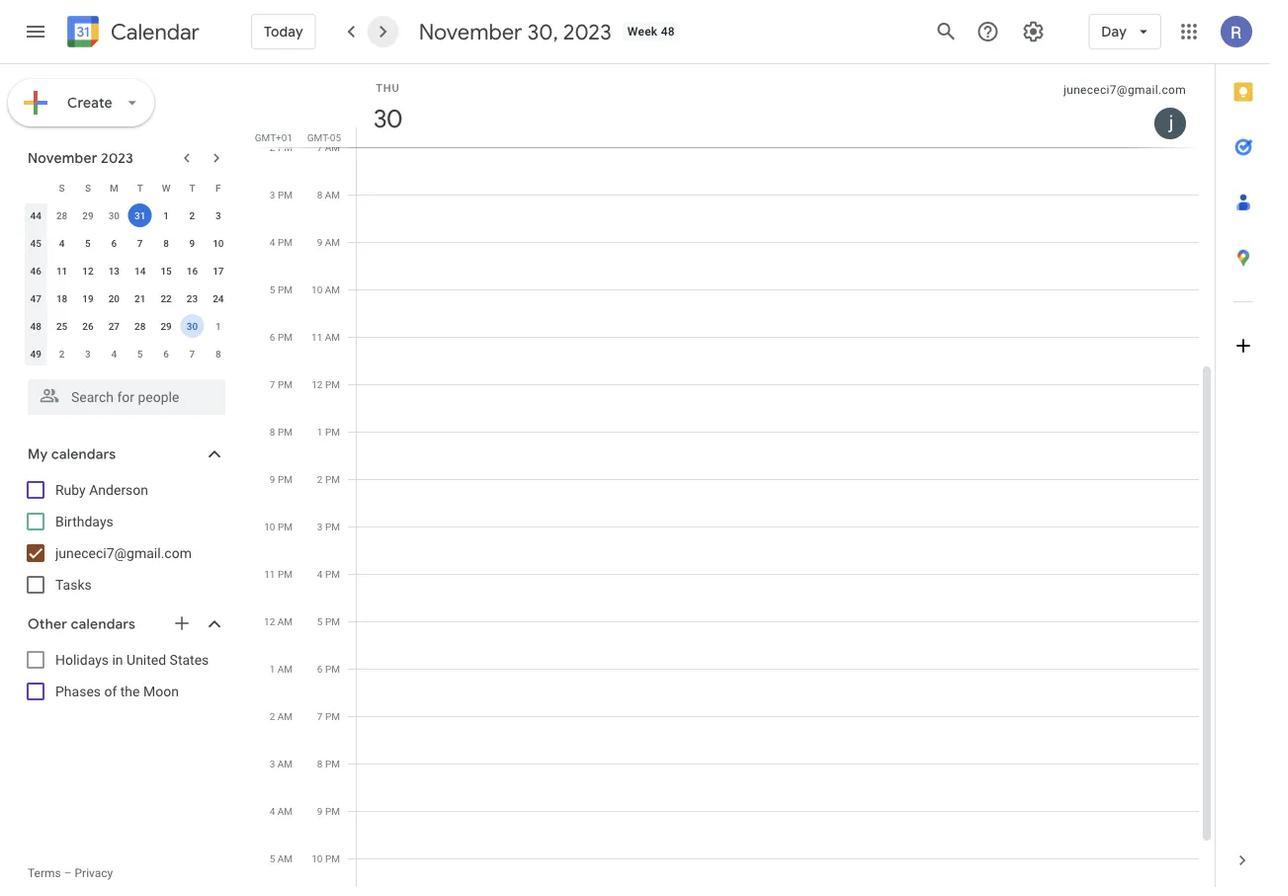 Task type: vqa. For each thing, say whether or not it's contained in the screenshot.
Phone
no



Task type: locate. For each thing, give the bounding box(es) containing it.
calendars inside dropdown button
[[51, 446, 116, 464]]

2 s from the left
[[85, 182, 91, 194]]

calendar heading
[[107, 18, 200, 46]]

5
[[85, 237, 91, 249], [270, 284, 275, 296], [137, 348, 143, 360], [317, 616, 323, 628], [270, 853, 275, 865]]

48
[[661, 25, 675, 39], [30, 320, 41, 332]]

4 right the 10 element
[[270, 236, 275, 248]]

junececi7@gmail.com down day popup button
[[1064, 83, 1187, 97]]

am up 4 am
[[278, 758, 293, 770]]

thursday, november 30 element
[[365, 96, 410, 141]]

0 vertical spatial 11
[[56, 265, 67, 277]]

8 pm right 3 am
[[317, 758, 340, 770]]

2 pm left gmt-
[[270, 141, 293, 153]]

49
[[30, 348, 41, 360]]

2023
[[563, 18, 612, 45], [101, 149, 134, 167]]

birthdays
[[55, 514, 113, 530]]

7 am
[[317, 141, 340, 153]]

3
[[270, 189, 275, 201], [216, 210, 221, 222], [85, 348, 91, 360], [317, 521, 323, 533], [270, 758, 275, 770]]

1 vertical spatial 5 pm
[[317, 616, 340, 628]]

my calendars button
[[4, 439, 245, 471]]

am down 9 am
[[325, 284, 340, 296]]

2 row from the top
[[23, 202, 231, 229]]

48 right week
[[661, 25, 675, 39]]

15
[[161, 265, 172, 277]]

calendar
[[111, 18, 200, 46]]

48 inside november 2023 grid
[[30, 320, 41, 332]]

1 vertical spatial 48
[[30, 320, 41, 332]]

5 pm right the 12 am on the left of page
[[317, 616, 340, 628]]

10
[[213, 237, 224, 249], [312, 284, 323, 296], [264, 521, 275, 533], [312, 853, 323, 865]]

None search field
[[0, 372, 245, 415]]

am for 12 am
[[278, 616, 293, 628]]

5 left "10 am"
[[270, 284, 275, 296]]

11 pm
[[264, 569, 293, 580]]

0 horizontal spatial 28
[[56, 210, 67, 222]]

11 inside november 2023 grid
[[56, 265, 67, 277]]

10 right 5 am
[[312, 853, 323, 865]]

2 down 1 pm
[[317, 474, 323, 486]]

6 up "13" element
[[111, 237, 117, 249]]

2 horizontal spatial 30
[[372, 102, 400, 135]]

1 vertical spatial 3 pm
[[317, 521, 340, 533]]

30 inside october 30 element
[[108, 210, 120, 222]]

am up 5 am
[[278, 806, 293, 818]]

row containing 49
[[23, 340, 231, 368]]

16 element
[[180, 259, 204, 283]]

6 pm
[[270, 331, 293, 343], [317, 664, 340, 675]]

terms
[[28, 867, 61, 881]]

tasks
[[55, 577, 92, 593]]

holidays in united states
[[55, 652, 209, 668]]

1 down the 12 pm
[[317, 426, 323, 438]]

11
[[56, 265, 67, 277], [312, 331, 323, 343], [264, 569, 275, 580]]

2 pm down 1 pm
[[317, 474, 340, 486]]

am for 7 am
[[325, 141, 340, 153]]

2 pm
[[270, 141, 293, 153], [317, 474, 340, 486]]

19 element
[[76, 287, 100, 311]]

1 down the 12 am on the left of page
[[270, 664, 275, 675]]

1 horizontal spatial 9 pm
[[317, 806, 340, 818]]

0 horizontal spatial 2 pm
[[270, 141, 293, 153]]

week 48
[[628, 25, 675, 39]]

ruby anderson
[[55, 482, 148, 498]]

1 horizontal spatial 30
[[187, 320, 198, 332]]

am for 11 am
[[325, 331, 340, 343]]

12 for 12
[[82, 265, 94, 277]]

10 pm right 5 am
[[312, 853, 340, 865]]

2 down 1 am in the left of the page
[[270, 711, 275, 723]]

14
[[134, 265, 146, 277]]

8 am
[[317, 189, 340, 201]]

anderson
[[89, 482, 148, 498]]

5 up 12 "element"
[[85, 237, 91, 249]]

am up 2 am
[[278, 664, 293, 675]]

7 pm left the 12 pm
[[270, 379, 293, 391]]

0 horizontal spatial november
[[28, 149, 97, 167]]

5 right the 12 am on the left of page
[[317, 616, 323, 628]]

1 horizontal spatial 11
[[264, 569, 275, 580]]

Search for people text field
[[40, 380, 214, 415]]

0 vertical spatial 6 pm
[[270, 331, 293, 343]]

10 element
[[206, 231, 230, 255]]

in
[[112, 652, 123, 668]]

holidays
[[55, 652, 109, 668]]

1 horizontal spatial 48
[[661, 25, 675, 39]]

0 vertical spatial 7 pm
[[270, 379, 293, 391]]

1 vertical spatial november
[[28, 149, 97, 167]]

5 pm left "10 am"
[[270, 284, 293, 296]]

11 up the 12 am on the left of page
[[264, 569, 275, 580]]

0 horizontal spatial 11
[[56, 265, 67, 277]]

48 left the 25
[[30, 320, 41, 332]]

0 vertical spatial 12
[[82, 265, 94, 277]]

11 right the 46
[[56, 265, 67, 277]]

s left m
[[85, 182, 91, 194]]

2 inside 'element'
[[59, 348, 65, 360]]

0 horizontal spatial junececi7@gmail.com
[[55, 545, 192, 562]]

the
[[120, 684, 140, 700]]

5 left "december 6" element
[[137, 348, 143, 360]]

s up october 28 element
[[59, 182, 65, 194]]

0 vertical spatial 48
[[661, 25, 675, 39]]

28
[[56, 210, 67, 222], [134, 320, 146, 332]]

0 horizontal spatial s
[[59, 182, 65, 194]]

1 vertical spatial 11
[[312, 331, 323, 343]]

row group
[[23, 202, 231, 368]]

11 for 11 am
[[312, 331, 323, 343]]

3 down 1 pm
[[317, 521, 323, 533]]

0 vertical spatial 28
[[56, 210, 67, 222]]

2023 right 30,
[[563, 18, 612, 45]]

november up october 28 element
[[28, 149, 97, 167]]

0 vertical spatial november
[[419, 18, 522, 45]]

october 29 element
[[76, 204, 100, 227]]

1 for 1 pm
[[317, 426, 323, 438]]

0 vertical spatial 5 pm
[[270, 284, 293, 296]]

1 t from the left
[[137, 182, 143, 194]]

8 left 1 pm
[[270, 426, 275, 438]]

05
[[330, 132, 341, 143]]

of
[[104, 684, 117, 700]]

1 horizontal spatial 6 pm
[[317, 664, 340, 675]]

thu 30
[[372, 82, 400, 135]]

november left 30,
[[419, 18, 522, 45]]

8 pm
[[270, 426, 293, 438], [317, 758, 340, 770]]

0 horizontal spatial 4 pm
[[270, 236, 293, 248]]

5 am
[[270, 853, 293, 865]]

1 horizontal spatial 8 pm
[[317, 758, 340, 770]]

29 right october 28 element
[[82, 210, 94, 222]]

8 pm left 1 pm
[[270, 426, 293, 438]]

7 left december 8 element
[[189, 348, 195, 360]]

calendars inside dropdown button
[[71, 616, 136, 634]]

0 vertical spatial 30
[[372, 102, 400, 135]]

9 pm up the 11 pm
[[270, 474, 293, 486]]

30
[[372, 102, 400, 135], [108, 210, 120, 222], [187, 320, 198, 332]]

0 vertical spatial calendars
[[51, 446, 116, 464]]

0 vertical spatial 9 pm
[[270, 474, 293, 486]]

30 down thu
[[372, 102, 400, 135]]

29 right 28 element
[[161, 320, 172, 332]]

1 vertical spatial 7 pm
[[317, 711, 340, 723]]

am up the 12 pm
[[325, 331, 340, 343]]

0 vertical spatial 29
[[82, 210, 94, 222]]

4 pm right the 11 pm
[[317, 569, 340, 580]]

1 vertical spatial 28
[[134, 320, 146, 332]]

3 pm down 1 pm
[[317, 521, 340, 533]]

26 element
[[76, 314, 100, 338]]

8 right 3 am
[[317, 758, 323, 770]]

t right w
[[189, 182, 195, 194]]

29 element
[[154, 314, 178, 338]]

december 6 element
[[154, 342, 178, 366]]

2 right 31 cell
[[189, 210, 195, 222]]

2 am
[[270, 711, 293, 723]]

7 right 2 am
[[317, 711, 323, 723]]

am for 2 am
[[278, 711, 293, 723]]

1 horizontal spatial november
[[419, 18, 522, 45]]

calendars up the ruby
[[51, 446, 116, 464]]

6
[[111, 237, 117, 249], [270, 331, 275, 343], [163, 348, 169, 360], [317, 664, 323, 675]]

junececi7@gmail.com down birthdays
[[55, 545, 192, 562]]

18
[[56, 293, 67, 305]]

m
[[110, 182, 118, 194]]

am up 1 am in the left of the page
[[278, 616, 293, 628]]

0 horizontal spatial 29
[[82, 210, 94, 222]]

t left w
[[137, 182, 143, 194]]

am for 3 am
[[278, 758, 293, 770]]

moon
[[143, 684, 179, 700]]

26
[[82, 320, 94, 332]]

my
[[28, 446, 48, 464]]

9 left the 10 element
[[189, 237, 195, 249]]

12 pm
[[312, 379, 340, 391]]

tab list
[[1216, 64, 1271, 834]]

am down 7 am
[[325, 189, 340, 201]]

10 pm
[[264, 521, 293, 533], [312, 853, 340, 865]]

4 row from the top
[[23, 257, 231, 285]]

1 horizontal spatial 10 pm
[[312, 853, 340, 865]]

7 row from the top
[[23, 340, 231, 368]]

1 horizontal spatial 12
[[264, 616, 275, 628]]

2 vertical spatial 30
[[187, 320, 198, 332]]

1 horizontal spatial 3 pm
[[317, 521, 340, 533]]

1 vertical spatial 10 pm
[[312, 853, 340, 865]]

am for 8 am
[[325, 189, 340, 201]]

1 horizontal spatial 2 pm
[[317, 474, 340, 486]]

6 row from the top
[[23, 312, 231, 340]]

11 element
[[50, 259, 74, 283]]

december 2 element
[[50, 342, 74, 366]]

today button
[[251, 8, 316, 55]]

1 vertical spatial 30
[[108, 210, 120, 222]]

1 horizontal spatial 7 pm
[[317, 711, 340, 723]]

calendars for other calendars
[[71, 616, 136, 634]]

1 vertical spatial 2023
[[101, 149, 134, 167]]

am
[[325, 141, 340, 153], [325, 189, 340, 201], [325, 236, 340, 248], [325, 284, 340, 296], [325, 331, 340, 343], [278, 616, 293, 628], [278, 664, 293, 675], [278, 711, 293, 723], [278, 758, 293, 770], [278, 806, 293, 818], [278, 853, 293, 865]]

1 vertical spatial 4 pm
[[317, 569, 340, 580]]

1 horizontal spatial 28
[[134, 320, 146, 332]]

12 element
[[76, 259, 100, 283]]

2
[[270, 141, 275, 153], [189, 210, 195, 222], [59, 348, 65, 360], [317, 474, 323, 486], [270, 711, 275, 723]]

1 row from the top
[[23, 174, 231, 202]]

12 inside "element"
[[82, 265, 94, 277]]

december 3 element
[[76, 342, 100, 366]]

1 vertical spatial 9 pm
[[317, 806, 340, 818]]

30,
[[528, 18, 558, 45]]

30 column header
[[356, 64, 1199, 147]]

28 for october 28 element
[[56, 210, 67, 222]]

pm
[[278, 141, 293, 153], [278, 189, 293, 201], [278, 236, 293, 248], [278, 284, 293, 296], [278, 331, 293, 343], [278, 379, 293, 391], [325, 379, 340, 391], [278, 426, 293, 438], [325, 426, 340, 438], [278, 474, 293, 486], [325, 474, 340, 486], [278, 521, 293, 533], [325, 521, 340, 533], [278, 569, 293, 580], [325, 569, 340, 580], [325, 616, 340, 628], [325, 664, 340, 675], [325, 711, 340, 723], [325, 758, 340, 770], [325, 806, 340, 818], [325, 853, 340, 865]]

30 right october 29 element
[[108, 210, 120, 222]]

0 vertical spatial 3 pm
[[270, 189, 293, 201]]

12 for 12 am
[[264, 616, 275, 628]]

29
[[82, 210, 94, 222], [161, 320, 172, 332]]

12 right 11 element
[[82, 265, 94, 277]]

t
[[137, 182, 143, 194], [189, 182, 195, 194]]

2 left gmt-
[[270, 141, 275, 153]]

october 28 element
[[50, 204, 74, 227]]

3 pm left the 8 am
[[270, 189, 293, 201]]

6 right 1 am in the left of the page
[[317, 664, 323, 675]]

0 horizontal spatial 2023
[[101, 149, 134, 167]]

calendars
[[51, 446, 116, 464], [71, 616, 136, 634]]

7
[[317, 141, 323, 153], [137, 237, 143, 249], [189, 348, 195, 360], [270, 379, 275, 391], [317, 711, 323, 723]]

3 left december 4 element
[[85, 348, 91, 360]]

0 vertical spatial junececi7@gmail.com
[[1064, 83, 1187, 97]]

am down the 8 am
[[325, 236, 340, 248]]

29 for 29 element
[[161, 320, 172, 332]]

9 right 4 am
[[317, 806, 323, 818]]

terms – privacy
[[28, 867, 113, 881]]

12 down 11 am
[[312, 379, 323, 391]]

9 pm right 4 am
[[317, 806, 340, 818]]

1 vertical spatial 29
[[161, 320, 172, 332]]

13 element
[[102, 259, 126, 283]]

2 vertical spatial 12
[[264, 616, 275, 628]]

0 horizontal spatial 8 pm
[[270, 426, 293, 438]]

30 right 29 element
[[187, 320, 198, 332]]

45
[[30, 237, 41, 249]]

11 down "10 am"
[[312, 331, 323, 343]]

1 vertical spatial 2 pm
[[317, 474, 340, 486]]

0 vertical spatial 8 pm
[[270, 426, 293, 438]]

12
[[82, 265, 94, 277], [312, 379, 323, 391], [264, 616, 275, 628]]

november 2023 grid
[[19, 174, 231, 368]]

27
[[108, 320, 120, 332]]

8
[[317, 189, 323, 201], [163, 237, 169, 249], [216, 348, 221, 360], [270, 426, 275, 438], [317, 758, 323, 770]]

6 pm right 1 am in the left of the page
[[317, 664, 340, 675]]

1 vertical spatial junececi7@gmail.com
[[55, 545, 192, 562]]

12 am
[[264, 616, 293, 628]]

2 vertical spatial 11
[[264, 569, 275, 580]]

0 horizontal spatial 5 pm
[[270, 284, 293, 296]]

my calendars list
[[4, 475, 245, 601]]

29 for october 29 element
[[82, 210, 94, 222]]

9 am
[[317, 236, 340, 248]]

other calendars list
[[4, 645, 245, 708]]

december 5 element
[[128, 342, 152, 366]]

am down 1 am in the left of the page
[[278, 711, 293, 723]]

am for 1 am
[[278, 664, 293, 675]]

1 vertical spatial calendars
[[71, 616, 136, 634]]

1 vertical spatial 12
[[312, 379, 323, 391]]

1 horizontal spatial s
[[85, 182, 91, 194]]

december 7 element
[[180, 342, 204, 366]]

row group inside november 2023 grid
[[23, 202, 231, 368]]

0 horizontal spatial t
[[137, 182, 143, 194]]

0 horizontal spatial 12
[[82, 265, 94, 277]]

0 vertical spatial 4 pm
[[270, 236, 293, 248]]

0 horizontal spatial 10 pm
[[264, 521, 293, 533]]

28 right 44
[[56, 210, 67, 222]]

7 pm
[[270, 379, 293, 391], [317, 711, 340, 723]]

2 horizontal spatial 11
[[312, 331, 323, 343]]

junececi7@gmail.com inside 30 column header
[[1064, 83, 1187, 97]]

other calendars button
[[4, 609, 245, 641]]

30 inside 30 column header
[[372, 102, 400, 135]]

9 up the 11 pm
[[270, 474, 275, 486]]

0 vertical spatial 2 pm
[[270, 141, 293, 153]]

9
[[317, 236, 323, 248], [189, 237, 195, 249], [270, 474, 275, 486], [317, 806, 323, 818]]

10 up '17'
[[213, 237, 224, 249]]

4 pm left 9 am
[[270, 236, 293, 248]]

november for november 30, 2023
[[419, 18, 522, 45]]

12 down the 11 pm
[[264, 616, 275, 628]]

5 pm
[[270, 284, 293, 296], [317, 616, 340, 628]]

5 down 4 am
[[270, 853, 275, 865]]

0 vertical spatial 2023
[[563, 18, 612, 45]]

30 inside the 30 element
[[187, 320, 198, 332]]

1 right the 30 cell
[[216, 320, 221, 332]]

0 horizontal spatial 9 pm
[[270, 474, 293, 486]]

7 pm right 2 am
[[317, 711, 340, 723]]

am down 4 am
[[278, 853, 293, 865]]

10 pm up the 11 pm
[[264, 521, 293, 533]]

2 horizontal spatial 12
[[312, 379, 323, 391]]

1 horizontal spatial 2023
[[563, 18, 612, 45]]

1 horizontal spatial t
[[189, 182, 195, 194]]

4
[[270, 236, 275, 248], [59, 237, 65, 249], [111, 348, 117, 360], [317, 569, 323, 580], [270, 806, 275, 818]]

6 pm left 11 am
[[270, 331, 293, 343]]

row
[[23, 174, 231, 202], [23, 202, 231, 229], [23, 229, 231, 257], [23, 257, 231, 285], [23, 285, 231, 312], [23, 312, 231, 340], [23, 340, 231, 368]]

am up the 8 am
[[325, 141, 340, 153]]

row group containing 44
[[23, 202, 231, 368]]

2 left december 3 element
[[59, 348, 65, 360]]

0 horizontal spatial 30
[[108, 210, 120, 222]]

6 left 11 am
[[270, 331, 275, 343]]

3 row from the top
[[23, 229, 231, 257]]

add other calendars image
[[172, 614, 192, 634]]

5 row from the top
[[23, 285, 231, 312]]

0 horizontal spatial 48
[[30, 320, 41, 332]]

8 up 9 am
[[317, 189, 323, 201]]

s
[[59, 182, 65, 194], [85, 182, 91, 194]]

1 horizontal spatial 29
[[161, 320, 172, 332]]

1 horizontal spatial junececi7@gmail.com
[[1064, 83, 1187, 97]]

am for 5 am
[[278, 853, 293, 865]]

31 cell
[[127, 202, 153, 229]]

1 horizontal spatial 4 pm
[[317, 569, 340, 580]]

2023 up m
[[101, 149, 134, 167]]

november for november 2023
[[28, 149, 97, 167]]

28 right 27 element
[[134, 320, 146, 332]]



Task type: describe. For each thing, give the bounding box(es) containing it.
row containing 46
[[23, 257, 231, 285]]

1 for 1 am
[[270, 664, 275, 675]]

4 am
[[270, 806, 293, 818]]

december 4 element
[[102, 342, 126, 366]]

27 element
[[102, 314, 126, 338]]

main drawer image
[[24, 20, 47, 44]]

phases
[[55, 684, 101, 700]]

1 right october 31, today element
[[163, 210, 169, 222]]

4 right the 11 pm
[[317, 569, 323, 580]]

ruby
[[55, 482, 86, 498]]

today
[[264, 23, 303, 41]]

9 up "10 am"
[[317, 236, 323, 248]]

privacy link
[[75, 867, 113, 881]]

0 vertical spatial 10 pm
[[264, 521, 293, 533]]

28 element
[[128, 314, 152, 338]]

15 element
[[154, 259, 178, 283]]

10 up 11 am
[[312, 284, 323, 296]]

18 element
[[50, 287, 74, 311]]

create
[[67, 94, 113, 112]]

december 8 element
[[206, 342, 230, 366]]

46
[[30, 265, 41, 277]]

am for 4 am
[[278, 806, 293, 818]]

october 30 element
[[102, 204, 126, 227]]

row containing 48
[[23, 312, 231, 340]]

1 horizontal spatial 5 pm
[[317, 616, 340, 628]]

row containing 44
[[23, 202, 231, 229]]

19
[[82, 293, 94, 305]]

0 horizontal spatial 3 pm
[[270, 189, 293, 201]]

10 inside november 2023 grid
[[213, 237, 224, 249]]

3 up 4 am
[[270, 758, 275, 770]]

privacy
[[75, 867, 113, 881]]

30 cell
[[179, 312, 205, 340]]

30 for the 30 element
[[187, 320, 198, 332]]

25
[[56, 320, 67, 332]]

23
[[187, 293, 198, 305]]

17 element
[[206, 259, 230, 283]]

gmt+01
[[255, 132, 293, 143]]

4 right 45
[[59, 237, 65, 249]]

3 am
[[270, 758, 293, 770]]

22 element
[[154, 287, 178, 311]]

gmt-05
[[307, 132, 341, 143]]

junececi7@gmail.com inside my calendars list
[[55, 545, 192, 562]]

16
[[187, 265, 198, 277]]

states
[[170, 652, 209, 668]]

week
[[628, 25, 658, 39]]

1 vertical spatial 6 pm
[[317, 664, 340, 675]]

–
[[64, 867, 72, 881]]

am for 9 am
[[325, 236, 340, 248]]

17
[[213, 265, 224, 277]]

united
[[127, 652, 166, 668]]

day
[[1102, 23, 1127, 41]]

20 element
[[102, 287, 126, 311]]

12 for 12 pm
[[312, 379, 323, 391]]

8 right the december 7 element
[[216, 348, 221, 360]]

3 right "f"
[[270, 189, 275, 201]]

calendar element
[[63, 12, 200, 55]]

other
[[28, 616, 67, 634]]

9 inside november 2023 grid
[[189, 237, 195, 249]]

3 down "f"
[[216, 210, 221, 222]]

row containing s
[[23, 174, 231, 202]]

calendars for my calendars
[[51, 446, 116, 464]]

10 up the 11 pm
[[264, 521, 275, 533]]

24
[[213, 293, 224, 305]]

23 element
[[180, 287, 204, 311]]

november 2023
[[28, 149, 134, 167]]

7 down 31 cell
[[137, 237, 143, 249]]

row containing 45
[[23, 229, 231, 257]]

0 horizontal spatial 6 pm
[[270, 331, 293, 343]]

phases of the moon
[[55, 684, 179, 700]]

7 left 05
[[317, 141, 323, 153]]

30 grid
[[253, 64, 1215, 889]]

1 am
[[270, 664, 293, 675]]

october 31, today element
[[128, 204, 152, 227]]

13
[[108, 265, 120, 277]]

terms link
[[28, 867, 61, 881]]

8 up 15 element
[[163, 237, 169, 249]]

44
[[30, 210, 41, 222]]

other calendars
[[28, 616, 136, 634]]

11 for 11 pm
[[264, 569, 275, 580]]

settings menu image
[[1022, 20, 1046, 44]]

30 for october 30 element
[[108, 210, 120, 222]]

28 for 28 element
[[134, 320, 146, 332]]

24 element
[[206, 287, 230, 311]]

31
[[134, 210, 146, 222]]

1 s from the left
[[59, 182, 65, 194]]

4 up 5 am
[[270, 806, 275, 818]]

gmt-
[[307, 132, 330, 143]]

21 element
[[128, 287, 152, 311]]

20
[[108, 293, 120, 305]]

25 element
[[50, 314, 74, 338]]

11 for 11
[[56, 265, 67, 277]]

47
[[30, 293, 41, 305]]

day button
[[1089, 8, 1162, 55]]

am for 10 am
[[325, 284, 340, 296]]

2 t from the left
[[189, 182, 195, 194]]

22
[[161, 293, 172, 305]]

my calendars
[[28, 446, 116, 464]]

december 1 element
[[206, 314, 230, 338]]

row containing 47
[[23, 285, 231, 312]]

14 element
[[128, 259, 152, 283]]

21
[[134, 293, 146, 305]]

30 element
[[180, 314, 204, 338]]

1 pm
[[317, 426, 340, 438]]

f
[[216, 182, 221, 194]]

6 left the december 7 element
[[163, 348, 169, 360]]

w
[[162, 182, 171, 194]]

4 right december 3 element
[[111, 348, 117, 360]]

thu
[[376, 82, 400, 94]]

1 vertical spatial 8 pm
[[317, 758, 340, 770]]

november 30, 2023
[[419, 18, 612, 45]]

10 am
[[312, 284, 340, 296]]

create button
[[8, 79, 154, 127]]

5 inside december 5 element
[[137, 348, 143, 360]]

7 left the 12 pm
[[270, 379, 275, 391]]

0 horizontal spatial 7 pm
[[270, 379, 293, 391]]

1 for december 1 element
[[216, 320, 221, 332]]

11 am
[[312, 331, 340, 343]]



